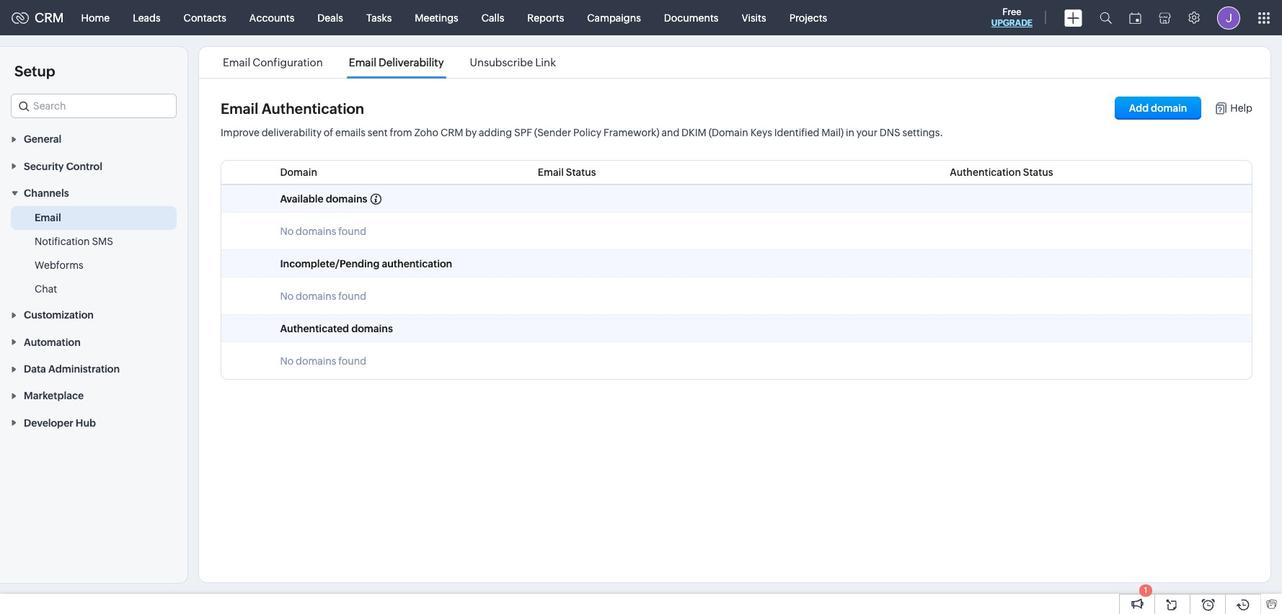 Task type: describe. For each thing, give the bounding box(es) containing it.
webforms link
[[35, 258, 83, 273]]

email deliverability link
[[347, 56, 446, 69]]

channels region
[[0, 206, 188, 302]]

visits
[[742, 12, 767, 23]]

security control button
[[0, 152, 188, 179]]

marketplace button
[[0, 382, 188, 409]]

(domain
[[709, 127, 749, 139]]

unsubscribe link link
[[468, 56, 558, 69]]

marketplace
[[24, 391, 84, 402]]

free
[[1003, 6, 1022, 17]]

email configuration link
[[221, 56, 325, 69]]

email deliverability
[[349, 56, 444, 69]]

status for email status
[[566, 167, 596, 178]]

authentication status
[[950, 167, 1054, 178]]

configuration
[[253, 56, 323, 69]]

3 no from the top
[[280, 356, 294, 367]]

upgrade
[[992, 18, 1033, 28]]

calls link
[[470, 0, 516, 35]]

of
[[324, 127, 333, 139]]

developer
[[24, 418, 73, 429]]

notification
[[35, 236, 90, 247]]

by
[[466, 127, 477, 139]]

security
[[24, 161, 64, 172]]

domain
[[1151, 102, 1188, 114]]

tasks link
[[355, 0, 404, 35]]

0 vertical spatial authentication
[[262, 100, 364, 117]]

developer hub
[[24, 418, 96, 429]]

setup
[[14, 63, 55, 79]]

home link
[[70, 0, 121, 35]]

data administration button
[[0, 355, 188, 382]]

deliverability
[[262, 127, 322, 139]]

available domains
[[280, 193, 368, 205]]

and
[[662, 127, 680, 139]]

deals
[[318, 12, 343, 23]]

mail)
[[822, 127, 844, 139]]

hub
[[76, 418, 96, 429]]

1 no from the top
[[280, 226, 294, 237]]

incomplete/pending authentication
[[280, 258, 452, 270]]

automation button
[[0, 329, 188, 355]]

documents link
[[653, 0, 730, 35]]

control
[[66, 161, 102, 172]]

customization
[[24, 310, 94, 321]]

spf
[[514, 127, 532, 139]]

2 no from the top
[[280, 291, 294, 302]]

create menu image
[[1065, 9, 1083, 26]]

profile element
[[1209, 0, 1250, 35]]

unsubscribe link
[[470, 56, 556, 69]]

1
[[1145, 587, 1148, 595]]

data
[[24, 364, 46, 375]]

customization button
[[0, 302, 188, 329]]

notification sms link
[[35, 234, 113, 249]]

administration
[[48, 364, 120, 375]]

incomplete/pending
[[280, 258, 380, 270]]

domains right authenticated
[[351, 323, 393, 335]]

email authentication
[[221, 100, 364, 117]]

keys
[[751, 127, 773, 139]]

leads
[[133, 12, 161, 23]]

calls
[[482, 12, 504, 23]]

dns
[[880, 127, 901, 139]]

profile image
[[1218, 6, 1241, 29]]

projects
[[790, 12, 828, 23]]

0 vertical spatial crm
[[35, 10, 64, 25]]

domains down authenticated
[[296, 356, 336, 367]]

domains up authenticated
[[296, 291, 336, 302]]

tasks
[[366, 12, 392, 23]]

email status
[[538, 167, 596, 178]]

data administration
[[24, 364, 120, 375]]

3 no domains found from the top
[[280, 356, 367, 367]]

email link
[[35, 211, 61, 225]]

emails
[[336, 127, 366, 139]]

help
[[1231, 102, 1253, 114]]

logo image
[[12, 12, 29, 23]]

meetings
[[415, 12, 459, 23]]

domains right available
[[326, 193, 368, 205]]

add
[[1130, 102, 1149, 114]]

1 no domains found from the top
[[280, 226, 367, 237]]

from
[[390, 127, 412, 139]]

email for email deliverability
[[349, 56, 377, 69]]



Task type: locate. For each thing, give the bounding box(es) containing it.
2 status from the left
[[1023, 167, 1054, 178]]

email for email status
[[538, 167, 564, 178]]

list containing email configuration
[[210, 47, 569, 78]]

add domain button
[[1115, 97, 1202, 120]]

unsubscribe
[[470, 56, 533, 69]]

campaigns link
[[576, 0, 653, 35]]

general
[[24, 134, 62, 145]]

visits link
[[730, 0, 778, 35]]

crm
[[35, 10, 64, 25], [441, 127, 463, 139]]

2 vertical spatial no
[[280, 356, 294, 367]]

in
[[846, 127, 855, 139]]

0 horizontal spatial crm
[[35, 10, 64, 25]]

authenticated domains
[[280, 323, 393, 335]]

add domain
[[1130, 102, 1188, 114]]

channels button
[[0, 179, 188, 206]]

security control
[[24, 161, 102, 172]]

search image
[[1100, 12, 1112, 24]]

projects link
[[778, 0, 839, 35]]

email down (sender
[[538, 167, 564, 178]]

adding
[[479, 127, 512, 139]]

1 vertical spatial crm
[[441, 127, 463, 139]]

2 found from the top
[[338, 291, 367, 302]]

campaigns
[[587, 12, 641, 23]]

email for email configuration
[[223, 56, 250, 69]]

domains down available domains
[[296, 226, 336, 237]]

Search text field
[[12, 95, 176, 118]]

dkim
[[682, 127, 707, 139]]

found down the incomplete/pending authentication
[[338, 291, 367, 302]]

no down authenticated
[[280, 356, 294, 367]]

link
[[535, 56, 556, 69]]

improve deliverability of emails sent from zoho crm by adding spf (sender policy framework) and dkim (domain keys identified mail) in your dns settings.
[[221, 127, 944, 139]]

email for email authentication
[[221, 100, 259, 117]]

2 vertical spatial no domains found
[[280, 356, 367, 367]]

policy
[[574, 127, 602, 139]]

leads link
[[121, 0, 172, 35]]

1 horizontal spatial crm
[[441, 127, 463, 139]]

reports
[[528, 12, 564, 23]]

sms
[[92, 236, 113, 247]]

accounts link
[[238, 0, 306, 35]]

(sender
[[534, 127, 572, 139]]

contacts link
[[172, 0, 238, 35]]

1 vertical spatial no domains found
[[280, 291, 367, 302]]

documents
[[664, 12, 719, 23]]

crm left by
[[441, 127, 463, 139]]

2 no domains found from the top
[[280, 291, 367, 302]]

domain
[[280, 167, 317, 178]]

1 vertical spatial found
[[338, 291, 367, 302]]

no domains found down authenticated
[[280, 356, 367, 367]]

general button
[[0, 126, 188, 152]]

0 vertical spatial no
[[280, 226, 294, 237]]

no domains found down incomplete/pending
[[280, 291, 367, 302]]

sent
[[368, 127, 388, 139]]

3 found from the top
[[338, 356, 367, 367]]

developer hub button
[[0, 409, 188, 436]]

email configuration
[[223, 56, 323, 69]]

authentication
[[382, 258, 452, 270]]

available
[[280, 193, 324, 205]]

no
[[280, 226, 294, 237], [280, 291, 294, 302], [280, 356, 294, 367]]

2 vertical spatial found
[[338, 356, 367, 367]]

None field
[[11, 94, 177, 118]]

domains
[[326, 193, 368, 205], [296, 226, 336, 237], [296, 291, 336, 302], [351, 323, 393, 335], [296, 356, 336, 367]]

accounts
[[250, 12, 295, 23]]

no up authenticated
[[280, 291, 294, 302]]

authentication
[[262, 100, 364, 117], [950, 167, 1022, 178]]

search element
[[1092, 0, 1121, 35]]

identified
[[775, 127, 820, 139]]

crm right logo
[[35, 10, 64, 25]]

automation
[[24, 337, 81, 348]]

0 vertical spatial found
[[338, 226, 367, 237]]

1 horizontal spatial status
[[1023, 167, 1054, 178]]

1 horizontal spatial authentication
[[950, 167, 1022, 178]]

notification sms
[[35, 236, 113, 247]]

deals link
[[306, 0, 355, 35]]

email down tasks link
[[349, 56, 377, 69]]

email
[[223, 56, 250, 69], [349, 56, 377, 69], [221, 100, 259, 117], [538, 167, 564, 178], [35, 212, 61, 224]]

list
[[210, 47, 569, 78]]

found down authenticated domains
[[338, 356, 367, 367]]

no down available
[[280, 226, 294, 237]]

1 vertical spatial no
[[280, 291, 294, 302]]

calendar image
[[1130, 12, 1142, 23]]

home
[[81, 12, 110, 23]]

1 status from the left
[[566, 167, 596, 178]]

channels
[[24, 188, 69, 199]]

authenticated
[[280, 323, 349, 335]]

0 horizontal spatial authentication
[[262, 100, 364, 117]]

webforms
[[35, 260, 83, 271]]

email inside channels region
[[35, 212, 61, 224]]

1 found from the top
[[338, 226, 367, 237]]

1 vertical spatial authentication
[[950, 167, 1022, 178]]

chat link
[[35, 282, 57, 297]]

improve
[[221, 127, 260, 139]]

email left the configuration
[[223, 56, 250, 69]]

email down channels
[[35, 212, 61, 224]]

create menu element
[[1056, 0, 1092, 35]]

crm link
[[12, 10, 64, 25]]

deliverability
[[379, 56, 444, 69]]

status for authentication status
[[1023, 167, 1054, 178]]

contacts
[[184, 12, 226, 23]]

no domains found down available domains
[[280, 226, 367, 237]]

settings.
[[903, 127, 944, 139]]

chat
[[35, 284, 57, 295]]

0 vertical spatial no domains found
[[280, 226, 367, 237]]

zoho
[[414, 127, 439, 139]]

0 horizontal spatial status
[[566, 167, 596, 178]]

framework)
[[604, 127, 660, 139]]

reports link
[[516, 0, 576, 35]]

found up the incomplete/pending authentication
[[338, 226, 367, 237]]

email up 'improve'
[[221, 100, 259, 117]]

free upgrade
[[992, 6, 1033, 28]]

your
[[857, 127, 878, 139]]



Task type: vqa. For each thing, say whether or not it's contained in the screenshot.
the . to the top
no



